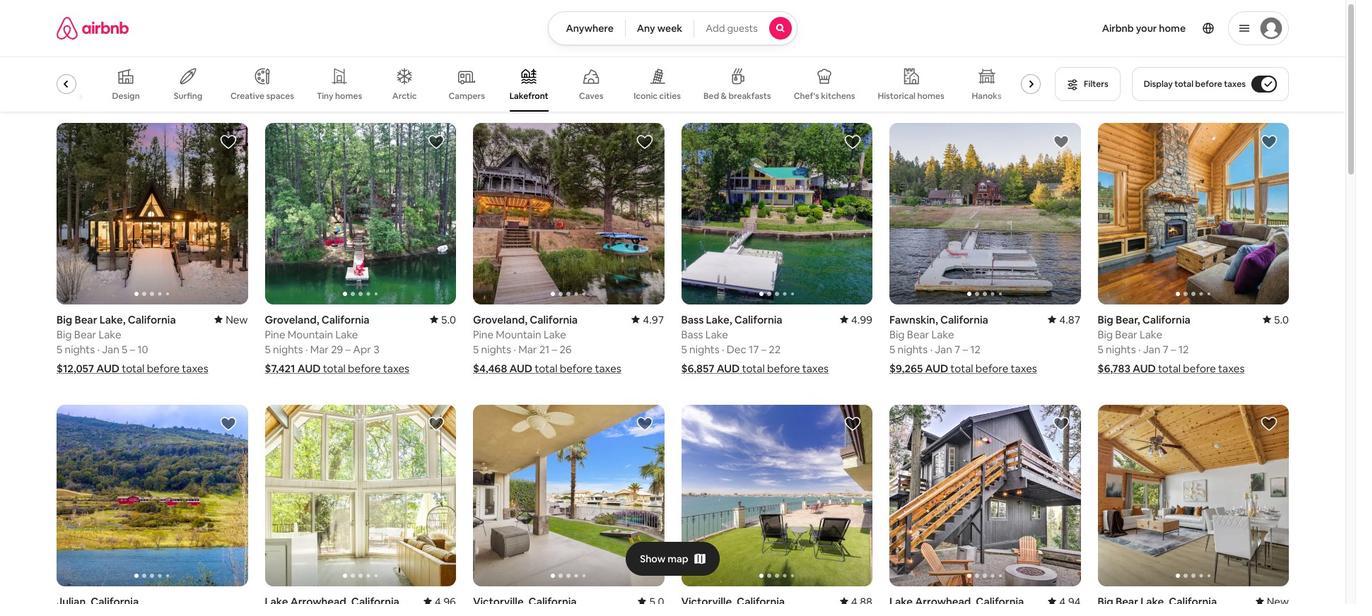 Task type: locate. For each thing, give the bounding box(es) containing it.
0 horizontal spatial add to wishlist: lake arrowhead, california image
[[428, 416, 445, 433]]

None search field
[[548, 11, 797, 45]]

– inside groveland, california pine mountain lake 5 nights · mar 21 – 26 $4,468 aud total before taxes
[[552, 343, 557, 356]]

· inside big bear lake, california big bear lake 5 nights · jan 5 – 10 $12,057 aud total before taxes
[[97, 343, 100, 356]]

total inside 'groveland, california pine mountain lake 5 nights · mar 29 – apr 3 $7,421 aud total before taxes'
[[323, 362, 346, 375]]

·
[[97, 343, 100, 356], [305, 343, 308, 356], [514, 343, 516, 356], [722, 343, 724, 356], [930, 343, 933, 356], [1138, 343, 1141, 356]]

7 5 from the left
[[1098, 343, 1104, 356]]

5.0 for groveland, california pine mountain lake 5 nights · mar 29 – apr 3 $7,421 aud total before taxes
[[441, 313, 456, 327]]

22
[[769, 343, 781, 356]]

2 horizontal spatial jan
[[1143, 343, 1161, 356]]

5 · from the left
[[930, 343, 933, 356]]

1 horizontal spatial pine
[[473, 328, 494, 342]]

5 nights from the left
[[898, 343, 928, 356]]

– inside bass lake, california bass lake 5 nights · dec 17 – 22 $6,857 aud total before taxes
[[761, 343, 767, 356]]

lake down the fawnskin,
[[932, 328, 954, 342]]

· inside fawnskin, california big bear lake 5 nights · jan 7 – 12 $9,265 aud total before taxes
[[930, 343, 933, 356]]

2 7 from the left
[[1163, 343, 1169, 356]]

4 · from the left
[[722, 343, 724, 356]]

nights
[[65, 343, 95, 356], [273, 343, 303, 356], [481, 343, 511, 356], [689, 343, 720, 356], [898, 343, 928, 356], [1106, 343, 1136, 356]]

2 add to wishlist: groveland, california image from the left
[[636, 134, 653, 151]]

4 california from the left
[[734, 313, 783, 327]]

· for $7,421 aud
[[305, 343, 308, 356]]

lake,
[[99, 313, 126, 327], [706, 313, 732, 327]]

lake inside groveland, california pine mountain lake 5 nights · mar 21 – 26 $4,468 aud total before taxes
[[544, 328, 566, 342]]

frames
[[54, 91, 82, 102]]

2 5.0 from the left
[[1274, 313, 1289, 327]]

total inside big bear lake, california big bear lake 5 nights · jan 5 – 10 $12,057 aud total before taxes
[[122, 362, 145, 375]]

mountain for mar 29 – apr 3
[[288, 328, 333, 342]]

bed
[[704, 91, 719, 102]]

2 groveland, from the left
[[473, 313, 528, 327]]

· left dec in the right bottom of the page
[[722, 343, 724, 356]]

1 groveland, from the left
[[265, 313, 319, 327]]

mountain up 29
[[288, 328, 333, 342]]

pine for groveland, california pine mountain lake 5 nights · mar 21 – 26 $4,468 aud total before taxes
[[473, 328, 494, 342]]

caves
[[579, 91, 603, 102]]

nights for $6,857 aud
[[689, 343, 720, 356]]

1 california from the left
[[128, 313, 176, 327]]

1 add to wishlist: victorville, california image from the left
[[636, 416, 653, 433]]

bass up $6,857 aud
[[681, 328, 703, 342]]

4 lake from the left
[[705, 328, 728, 342]]

anywhere
[[566, 22, 614, 35]]

2 jan from the left
[[935, 343, 952, 356]]

6 · from the left
[[1138, 343, 1141, 356]]

3 5 from the left
[[265, 343, 271, 356]]

29
[[331, 343, 343, 356]]

5.0 for big bear, california big bear lake 5 nights · jan 7 – 12 $6,783 aud total before taxes
[[1274, 313, 1289, 327]]

lake inside fawnskin, california big bear lake 5 nights · jan 7 – 12 $9,265 aud total before taxes
[[932, 328, 954, 342]]

lake
[[99, 328, 121, 342], [335, 328, 358, 342], [544, 328, 566, 342], [705, 328, 728, 342], [932, 328, 954, 342], [1140, 328, 1163, 342]]

1 horizontal spatial jan
[[935, 343, 952, 356]]

bear
[[75, 313, 97, 327], [74, 328, 96, 342], [907, 328, 929, 342], [1115, 328, 1138, 342]]

5 up $12,057 aud
[[57, 343, 62, 356]]

jan up $9,265 aud
[[935, 343, 952, 356]]

lake, up dec in the right bottom of the page
[[706, 313, 732, 327]]

1 mountain from the left
[[288, 328, 333, 342]]

nights up $12,057 aud
[[65, 343, 95, 356]]

homes
[[918, 90, 944, 102], [335, 91, 362, 102]]

nights up $6,857 aud
[[689, 343, 720, 356]]

bed & breakfasts
[[704, 91, 771, 102]]

1 pine from the left
[[265, 328, 285, 342]]

nights inside groveland, california pine mountain lake 5 nights · mar 21 – 26 $4,468 aud total before taxes
[[481, 343, 511, 356]]

· inside big bear, california big bear lake 5 nights · jan 7 – 12 $6,783 aud total before taxes
[[1138, 343, 1141, 356]]

2 lake from the left
[[335, 328, 358, 342]]

mar for mar 21 – 26
[[518, 343, 537, 356]]

california inside big bear lake, california big bear lake 5 nights · jan 5 – 10 $12,057 aud total before taxes
[[128, 313, 176, 327]]

groveland, for groveland, california pine mountain lake 5 nights · mar 29 – apr 3 $7,421 aud total before taxes
[[265, 313, 319, 327]]

nights up '$6,783 aud'
[[1106, 343, 1136, 356]]

mountain inside groveland, california pine mountain lake 5 nights · mar 21 – 26 $4,468 aud total before taxes
[[496, 328, 541, 342]]

lake up $12,057 aud
[[99, 328, 121, 342]]

· inside bass lake, california bass lake 5 nights · dec 17 – 22 $6,857 aud total before taxes
[[722, 343, 724, 356]]

pine inside groveland, california pine mountain lake 5 nights · mar 21 – 26 $4,468 aud total before taxes
[[473, 328, 494, 342]]

0 horizontal spatial jan
[[102, 343, 119, 356]]

california up 29
[[322, 313, 370, 327]]

1 horizontal spatial new place to stay image
[[1256, 595, 1289, 605]]

add to wishlist: bass lake, california image
[[844, 134, 861, 151]]

3 · from the left
[[514, 343, 516, 356]]

1 horizontal spatial add to wishlist: lake arrowhead, california image
[[1053, 416, 1070, 433]]

1 horizontal spatial lake,
[[706, 313, 732, 327]]

california inside big bear, california big bear lake 5 nights · jan 7 – 12 $6,783 aud total before taxes
[[1143, 313, 1191, 327]]

mountain
[[288, 328, 333, 342], [496, 328, 541, 342]]

– inside big bear lake, california big bear lake 5 nights · jan 5 – 10 $12,057 aud total before taxes
[[130, 343, 135, 356]]

lake inside 'groveland, california pine mountain lake 5 nights · mar 29 – apr 3 $7,421 aud total before taxes'
[[335, 328, 358, 342]]

5 up $6,857 aud
[[681, 343, 687, 356]]

2 · from the left
[[305, 343, 308, 356]]

1 horizontal spatial mar
[[518, 343, 537, 356]]

groveland, california pine mountain lake 5 nights · mar 29 – apr 3 $7,421 aud total before taxes
[[265, 313, 409, 375]]

5 up $9,265 aud
[[890, 343, 895, 356]]

0 vertical spatial new place to stay image
[[214, 313, 248, 327]]

mar left 29
[[310, 343, 329, 356]]

1 · from the left
[[97, 343, 100, 356]]

before inside bass lake, california bass lake 5 nights · dec 17 – 22 $6,857 aud total before taxes
[[767, 362, 800, 375]]

5
[[57, 343, 62, 356], [122, 343, 127, 356], [265, 343, 271, 356], [473, 343, 479, 356], [681, 343, 687, 356], [890, 343, 895, 356], [1098, 343, 1104, 356]]

0 horizontal spatial 7
[[955, 343, 960, 356]]

· inside 'groveland, california pine mountain lake 5 nights · mar 29 – apr 3 $7,421 aud total before taxes'
[[305, 343, 308, 356]]

surfing
[[174, 91, 203, 102]]

display
[[1144, 78, 1173, 90]]

6 nights from the left
[[1106, 343, 1136, 356]]

add to wishlist: groveland, california image
[[428, 134, 445, 151], [636, 134, 653, 151]]

bass lake, california bass lake 5 nights · dec 17 – 22 $6,857 aud total before taxes
[[681, 313, 829, 375]]

1 lake, from the left
[[99, 313, 126, 327]]

1 horizontal spatial homes
[[918, 90, 944, 102]]

26
[[560, 343, 572, 356]]

total inside fawnskin, california big bear lake 5 nights · jan 7 – 12 $9,265 aud total before taxes
[[951, 362, 973, 375]]

taxes inside big bear lake, california big bear lake 5 nights · jan 5 – 10 $12,057 aud total before taxes
[[182, 362, 208, 375]]

none search field containing anywhere
[[548, 11, 797, 45]]

nights inside 'groveland, california pine mountain lake 5 nights · mar 29 – apr 3 $7,421 aud total before taxes'
[[273, 343, 303, 356]]

5 california from the left
[[940, 313, 989, 327]]

– for $6,857 aud
[[761, 343, 767, 356]]

1 horizontal spatial 5.0
[[1274, 313, 1289, 327]]

1 horizontal spatial 7
[[1163, 343, 1169, 356]]

tiny
[[317, 91, 333, 102]]

before
[[1195, 78, 1222, 90], [147, 362, 180, 375], [348, 362, 381, 375], [560, 362, 593, 375], [767, 362, 800, 375], [976, 362, 1009, 375], [1183, 362, 1216, 375]]

pine
[[265, 328, 285, 342], [473, 328, 494, 342]]

homes for tiny homes
[[335, 91, 362, 102]]

5 up $7,421 aud
[[265, 343, 271, 356]]

2 mar from the left
[[518, 343, 537, 356]]

1 horizontal spatial 5.0 out of 5 average rating image
[[638, 595, 664, 605]]

0 horizontal spatial add to wishlist: groveland, california image
[[428, 134, 445, 151]]

4.97 out of 5 average rating image
[[632, 313, 664, 327]]

$12,057 aud
[[57, 362, 119, 375]]

california up 10
[[128, 313, 176, 327]]

0 horizontal spatial new place to stay image
[[214, 313, 248, 327]]

1 horizontal spatial mountain
[[496, 328, 541, 342]]

creative
[[231, 91, 265, 102]]

· for $4,468 aud
[[514, 343, 516, 356]]

1 add to wishlist: lake arrowhead, california image from the left
[[428, 416, 445, 433]]

2 5 from the left
[[122, 343, 127, 356]]

5 left 10
[[122, 343, 127, 356]]

mar
[[310, 343, 329, 356], [518, 343, 537, 356]]

hanoks
[[972, 91, 1002, 102]]

6 california from the left
[[1143, 313, 1191, 327]]

7
[[955, 343, 960, 356], [1163, 343, 1169, 356]]

2 add to wishlist: lake arrowhead, california image from the left
[[1053, 416, 1070, 433]]

0 horizontal spatial 5.0 out of 5 average rating image
[[430, 313, 456, 327]]

california up 21
[[530, 313, 578, 327]]

5.0 out of 5 average rating image for big bear, california big bear lake 5 nights · jan 7 – 12 $6,783 aud total before taxes
[[1263, 313, 1289, 327]]

5 – from the left
[[963, 343, 968, 356]]

taxes inside bass lake, california bass lake 5 nights · dec 17 – 22 $6,857 aud total before taxes
[[802, 362, 829, 375]]

1 bass from the top
[[681, 313, 704, 327]]

4 nights from the left
[[689, 343, 720, 356]]

$6,857 aud
[[681, 362, 740, 375]]

lake for groveland, california pine mountain lake 5 nights · mar 29 – apr 3 $7,421 aud total before taxes
[[335, 328, 358, 342]]

1 7 from the left
[[955, 343, 960, 356]]

2 12 from the left
[[1179, 343, 1189, 356]]

mountain inside 'groveland, california pine mountain lake 5 nights · mar 29 – apr 3 $7,421 aud total before taxes'
[[288, 328, 333, 342]]

$4,468 aud
[[473, 362, 533, 375]]

profile element
[[814, 0, 1289, 57]]

1 5.0 from the left
[[441, 313, 456, 327]]

17
[[749, 343, 759, 356]]

6 lake from the left
[[1140, 328, 1163, 342]]

0 horizontal spatial groveland,
[[265, 313, 319, 327]]

week
[[657, 22, 683, 35]]

dec
[[727, 343, 746, 356]]

historical
[[878, 90, 916, 102]]

jan inside big bear, california big bear lake 5 nights · jan 7 – 12 $6,783 aud total before taxes
[[1143, 343, 1161, 356]]

total inside bass lake, california bass lake 5 nights · dec 17 – 22 $6,857 aud total before taxes
[[742, 362, 765, 375]]

1 add to wishlist: groveland, california image from the left
[[428, 134, 445, 151]]

1 nights from the left
[[65, 343, 95, 356]]

3 nights from the left
[[481, 343, 511, 356]]

groveland, california pine mountain lake 5 nights · mar 21 – 26 $4,468 aud total before taxes
[[473, 313, 621, 375]]

5 5 from the left
[[681, 343, 687, 356]]

groveland, inside 'groveland, california pine mountain lake 5 nights · mar 29 – apr 3 $7,421 aud total before taxes'
[[265, 313, 319, 327]]

0 horizontal spatial homes
[[335, 91, 362, 102]]

homes right the historical
[[918, 90, 944, 102]]

1 horizontal spatial add to wishlist: groveland, california image
[[636, 134, 653, 151]]

kitchens
[[821, 91, 855, 102]]

5 up $4,468 aud
[[473, 343, 479, 356]]

any week
[[637, 22, 683, 35]]

2 pine from the left
[[473, 328, 494, 342]]

1 horizontal spatial groveland,
[[473, 313, 528, 327]]

jan up '$6,783 aud'
[[1143, 343, 1161, 356]]

groveland, up $4,468 aud
[[473, 313, 528, 327]]

2 lake, from the left
[[706, 313, 732, 327]]

add
[[706, 22, 725, 35]]

4 – from the left
[[761, 343, 767, 356]]

1 12 from the left
[[970, 343, 981, 356]]

jan inside fawnskin, california big bear lake 5 nights · jan 7 – 12 $9,265 aud total before taxes
[[935, 343, 952, 356]]

4.96 out of 5 average rating image
[[423, 595, 456, 605]]

2 bass from the top
[[681, 328, 703, 342]]

airbnb your home
[[1102, 22, 1186, 35]]

total right display
[[1175, 78, 1194, 90]]

12
[[970, 343, 981, 356], [1179, 343, 1189, 356]]

nights inside big bear, california big bear lake 5 nights · jan 7 – 12 $6,783 aud total before taxes
[[1106, 343, 1136, 356]]

nights inside fawnskin, california big bear lake 5 nights · jan 7 – 12 $9,265 aud total before taxes
[[898, 343, 928, 356]]

5 inside bass lake, california bass lake 5 nights · dec 17 – 22 $6,857 aud total before taxes
[[681, 343, 687, 356]]

big
[[57, 313, 72, 327], [1098, 313, 1114, 327], [57, 328, 72, 342], [890, 328, 905, 342], [1098, 328, 1113, 342]]

new place to stay image
[[214, 313, 248, 327], [1256, 595, 1289, 605]]

jan
[[102, 343, 119, 356], [935, 343, 952, 356], [1143, 343, 1161, 356]]

6 5 from the left
[[890, 343, 895, 356]]

groveland, inside groveland, california pine mountain lake 5 nights · mar 21 – 26 $4,468 aud total before taxes
[[473, 313, 528, 327]]

0 horizontal spatial 5.0
[[441, 313, 456, 327]]

lake down bear,
[[1140, 328, 1163, 342]]

filters button
[[1055, 67, 1121, 101]]

total down 10
[[122, 362, 145, 375]]

total down 29
[[323, 362, 346, 375]]

· up $12,057 aud
[[97, 343, 100, 356]]

mar inside groveland, california pine mountain lake 5 nights · mar 21 – 26 $4,468 aud total before taxes
[[518, 343, 537, 356]]

7 inside big bear, california big bear lake 5 nights · jan 7 – 12 $6,783 aud total before taxes
[[1163, 343, 1169, 356]]

1 mar from the left
[[310, 343, 329, 356]]

0 horizontal spatial 12
[[970, 343, 981, 356]]

1 vertical spatial bass
[[681, 328, 703, 342]]

5.0 out of 5 average rating image
[[430, 313, 456, 327], [1263, 313, 1289, 327], [638, 595, 664, 605]]

total down 21
[[535, 362, 558, 375]]

jan up $12,057 aud
[[102, 343, 119, 356]]

2 – from the left
[[345, 343, 351, 356]]

big bear lake, california big bear lake 5 nights · jan 5 – 10 $12,057 aud total before taxes
[[57, 313, 208, 375]]

0 horizontal spatial lake,
[[99, 313, 126, 327]]

add to wishlist: lake arrowhead, california image
[[428, 416, 445, 433], [1053, 416, 1070, 433]]

before inside groveland, california pine mountain lake 5 nights · mar 21 – 26 $4,468 aud total before taxes
[[560, 362, 593, 375]]

4.87 out of 5 average rating image
[[1048, 313, 1081, 327]]

0 vertical spatial bass
[[681, 313, 704, 327]]

nights inside big bear lake, california big bear lake 5 nights · jan 5 – 10 $12,057 aud total before taxes
[[65, 343, 95, 356]]

· up '$6,783 aud'
[[1138, 343, 1141, 356]]

5.0
[[441, 313, 456, 327], [1274, 313, 1289, 327]]

total
[[1175, 78, 1194, 90], [122, 362, 145, 375], [323, 362, 346, 375], [535, 362, 558, 375], [742, 362, 765, 375], [951, 362, 973, 375], [1158, 362, 1181, 375]]

3 jan from the left
[[1143, 343, 1161, 356]]

homes right tiny
[[335, 91, 362, 102]]

pine up $7,421 aud
[[265, 328, 285, 342]]

0 horizontal spatial add to wishlist: victorville, california image
[[636, 416, 653, 433]]

apr
[[353, 343, 371, 356]]

2 horizontal spatial 5.0 out of 5 average rating image
[[1263, 313, 1289, 327]]

pine up $4,468 aud
[[473, 328, 494, 342]]

mar left 21
[[518, 343, 537, 356]]

bass right 4.97
[[681, 313, 704, 327]]

0 horizontal spatial pine
[[265, 328, 285, 342]]

total right $9,265 aud
[[951, 362, 973, 375]]

10
[[137, 343, 148, 356]]

2 mountain from the left
[[496, 328, 541, 342]]

mar inside 'groveland, california pine mountain lake 5 nights · mar 29 – apr 3 $7,421 aud total before taxes'
[[310, 343, 329, 356]]

lake up 29
[[335, 328, 358, 342]]

groveland, up $7,421 aud
[[265, 313, 319, 327]]

5 lake from the left
[[932, 328, 954, 342]]

2 california from the left
[[322, 313, 370, 327]]

lake, up $12,057 aud
[[99, 313, 126, 327]]

4.87
[[1059, 313, 1081, 327]]

group
[[44, 57, 1047, 112], [57, 123, 248, 305], [265, 123, 456, 305], [473, 123, 664, 305], [681, 123, 873, 305], [890, 123, 1081, 305], [1098, 123, 1289, 305], [57, 405, 248, 587], [265, 405, 456, 587], [473, 405, 664, 587], [681, 405, 873, 587], [890, 405, 1081, 587], [1098, 405, 1289, 587]]

1 horizontal spatial add to wishlist: victorville, california image
[[844, 416, 861, 433]]

nights inside bass lake, california bass lake 5 nights · dec 17 – 22 $6,857 aud total before taxes
[[689, 343, 720, 356]]

add guests button
[[694, 11, 797, 45]]

mountain up 21
[[496, 328, 541, 342]]

california up 17
[[734, 313, 783, 327]]

3 california from the left
[[530, 313, 578, 327]]

a-
[[45, 91, 54, 102]]

nights up $4,468 aud
[[481, 343, 511, 356]]

2 nights from the left
[[273, 343, 303, 356]]

1 horizontal spatial 12
[[1179, 343, 1189, 356]]

1 lake from the left
[[99, 328, 121, 342]]

jan inside big bear lake, california big bear lake 5 nights · jan 5 – 10 $12,057 aud total before taxes
[[102, 343, 119, 356]]

1 – from the left
[[130, 343, 135, 356]]

· up $9,265 aud
[[930, 343, 933, 356]]

4 5 from the left
[[473, 343, 479, 356]]

total down 17
[[742, 362, 765, 375]]

nights for $7,421 aud
[[273, 343, 303, 356]]

guests
[[727, 22, 758, 35]]

· inside groveland, california pine mountain lake 5 nights · mar 21 – 26 $4,468 aud total before taxes
[[514, 343, 516, 356]]

3 – from the left
[[552, 343, 557, 356]]

nights up $9,265 aud
[[898, 343, 928, 356]]

add to wishlist: big bear lake, california image
[[220, 134, 237, 151]]

bass
[[681, 313, 704, 327], [681, 328, 703, 342]]

breakfasts
[[729, 91, 771, 102]]

california right bear,
[[1143, 313, 1191, 327]]

add to wishlist: groveland, california image for 5.0
[[428, 134, 445, 151]]

– inside fawnskin, california big bear lake 5 nights · jan 7 – 12 $9,265 aud total before taxes
[[963, 343, 968, 356]]

tiny homes
[[317, 91, 362, 102]]

lake up dec in the right bottom of the page
[[705, 328, 728, 342]]

· up $4,468 aud
[[514, 343, 516, 356]]

1 jan from the left
[[102, 343, 119, 356]]

add to wishlist: victorville, california image
[[636, 416, 653, 433], [844, 416, 861, 433]]

5 up '$6,783 aud'
[[1098, 343, 1104, 356]]

–
[[130, 343, 135, 356], [345, 343, 351, 356], [552, 343, 557, 356], [761, 343, 767, 356], [963, 343, 968, 356], [1171, 343, 1176, 356]]

4.88 out of 5 average rating image
[[840, 595, 873, 605]]

0 horizontal spatial mountain
[[288, 328, 333, 342]]

add guests
[[706, 22, 758, 35]]

pine inside 'groveland, california pine mountain lake 5 nights · mar 29 – apr 3 $7,421 aud total before taxes'
[[265, 328, 285, 342]]

california
[[128, 313, 176, 327], [322, 313, 370, 327], [530, 313, 578, 327], [734, 313, 783, 327], [940, 313, 989, 327], [1143, 313, 1191, 327]]

· up $7,421 aud
[[305, 343, 308, 356]]

nights up $7,421 aud
[[273, 343, 303, 356]]

6 – from the left
[[1171, 343, 1176, 356]]

nights for $4,468 aud
[[481, 343, 511, 356]]

california right the fawnskin,
[[940, 313, 989, 327]]

3 lake from the left
[[544, 328, 566, 342]]

5 inside groveland, california pine mountain lake 5 nights · mar 21 – 26 $4,468 aud total before taxes
[[473, 343, 479, 356]]

airbnb your home link
[[1094, 13, 1194, 43]]

lake up 21
[[544, 328, 566, 342]]

21
[[539, 343, 550, 356]]

· for $6,857 aud
[[722, 343, 724, 356]]

any
[[637, 22, 655, 35]]

groveland,
[[265, 313, 319, 327], [473, 313, 528, 327]]

total right '$6,783 aud'
[[1158, 362, 1181, 375]]

lake inside bass lake, california bass lake 5 nights · dec 17 – 22 $6,857 aud total before taxes
[[705, 328, 728, 342]]

taxes
[[1224, 78, 1246, 90], [182, 362, 208, 375], [383, 362, 409, 375], [595, 362, 621, 375], [802, 362, 829, 375], [1011, 362, 1037, 375], [1218, 362, 1245, 375]]

$6,783 aud
[[1098, 362, 1156, 375]]

add to wishlist: lake arrowhead, california image for 4.96 out of 5 average rating icon
[[428, 416, 445, 433]]

– inside 'groveland, california pine mountain lake 5 nights · mar 29 – apr 3 $7,421 aud total before taxes'
[[345, 343, 351, 356]]

0 horizontal spatial mar
[[310, 343, 329, 356]]

new place to stay image containing new
[[214, 313, 248, 327]]

chef's kitchens
[[794, 91, 855, 102]]



Task type: vqa. For each thing, say whether or not it's contained in the screenshot.


Task type: describe. For each thing, give the bounding box(es) containing it.
fawnskin,
[[890, 313, 938, 327]]

4.97
[[643, 313, 664, 327]]

$9,265 aud
[[890, 362, 948, 375]]

any week button
[[625, 11, 695, 45]]

california inside 'groveland, california pine mountain lake 5 nights · mar 29 – apr 3 $7,421 aud total before taxes'
[[322, 313, 370, 327]]

groveland, for groveland, california pine mountain lake 5 nights · mar 21 – 26 $4,468 aud total before taxes
[[473, 313, 528, 327]]

taxes inside 'groveland, california pine mountain lake 5 nights · mar 29 – apr 3 $7,421 aud total before taxes'
[[383, 362, 409, 375]]

homes for historical homes
[[918, 90, 944, 102]]

show
[[640, 553, 666, 566]]

big bear, california big bear lake 5 nights · jan 7 – 12 $6,783 aud total before taxes
[[1098, 313, 1245, 375]]

4.99
[[851, 313, 873, 327]]

$7,421 aud
[[265, 362, 321, 375]]

lake inside big bear, california big bear lake 5 nights · jan 7 – 12 $6,783 aud total before taxes
[[1140, 328, 1163, 342]]

total inside groveland, california pine mountain lake 5 nights · mar 21 – 26 $4,468 aud total before taxes
[[535, 362, 558, 375]]

iconic
[[634, 90, 658, 102]]

– for $7,421 aud
[[345, 343, 351, 356]]

show map button
[[626, 542, 720, 576]]

lake, inside big bear lake, california big bear lake 5 nights · jan 5 – 10 $12,057 aud total before taxes
[[99, 313, 126, 327]]

lake for groveland, california pine mountain lake 5 nights · mar 21 – 26 $4,468 aud total before taxes
[[544, 328, 566, 342]]

new
[[226, 313, 248, 327]]

iconic cities
[[634, 90, 681, 102]]

5 inside 'groveland, california pine mountain lake 5 nights · mar 29 – apr 3 $7,421 aud total before taxes'
[[265, 343, 271, 356]]

before inside big bear lake, california big bear lake 5 nights · jan 5 – 10 $12,057 aud total before taxes
[[147, 362, 180, 375]]

before inside fawnskin, california big bear lake 5 nights · jan 7 – 12 $9,265 aud total before taxes
[[976, 362, 1009, 375]]

lake for fawnskin, california big bear lake 5 nights · jan 7 – 12 $9,265 aud total before taxes
[[932, 328, 954, 342]]

spaces
[[266, 91, 294, 102]]

bear inside fawnskin, california big bear lake 5 nights · jan 7 – 12 $9,265 aud total before taxes
[[907, 328, 929, 342]]

1 5 from the left
[[57, 343, 62, 356]]

home
[[1159, 22, 1186, 35]]

– for $4,468 aud
[[552, 343, 557, 356]]

1 vertical spatial new place to stay image
[[1256, 595, 1289, 605]]

arctic
[[392, 91, 417, 102]]

california inside bass lake, california bass lake 5 nights · dec 17 – 22 $6,857 aud total before taxes
[[734, 313, 783, 327]]

taxes inside big bear, california big bear lake 5 nights · jan 7 – 12 $6,783 aud total before taxes
[[1218, 362, 1245, 375]]

airbnb
[[1102, 22, 1134, 35]]

lake inside big bear lake, california big bear lake 5 nights · jan 5 – 10 $12,057 aud total before taxes
[[99, 328, 121, 342]]

add to wishlist: julian, california image
[[220, 416, 237, 433]]

lakefront
[[510, 91, 549, 102]]

add to wishlist: lake arrowhead, california image for 4.94 out of 5 average rating icon at the right of the page
[[1053, 416, 1070, 433]]

group containing iconic cities
[[44, 57, 1047, 112]]

show map
[[640, 553, 689, 566]]

california inside groveland, california pine mountain lake 5 nights · mar 21 – 26 $4,468 aud total before taxes
[[530, 313, 578, 327]]

bear,
[[1116, 313, 1140, 327]]

mountain for mar 21 – 26
[[496, 328, 541, 342]]

your
[[1136, 22, 1157, 35]]

fawnskin, california big bear lake 5 nights · jan 7 – 12 $9,265 aud total before taxes
[[890, 313, 1037, 375]]

&
[[721, 91, 727, 102]]

4.99 out of 5 average rating image
[[840, 313, 873, 327]]

historical homes
[[878, 90, 944, 102]]

before inside big bear, california big bear lake 5 nights · jan 7 – 12 $6,783 aud total before taxes
[[1183, 362, 1216, 375]]

cities
[[659, 90, 681, 102]]

before inside 'groveland, california pine mountain lake 5 nights · mar 29 – apr 3 $7,421 aud total before taxes'
[[348, 362, 381, 375]]

taxes inside groveland, california pine mountain lake 5 nights · mar 21 – 26 $4,468 aud total before taxes
[[595, 362, 621, 375]]

add to wishlist: big bear, california image
[[1261, 134, 1278, 151]]

pine for groveland, california pine mountain lake 5 nights · mar 29 – apr 3 $7,421 aud total before taxes
[[265, 328, 285, 342]]

5 inside big bear, california big bear lake 5 nights · jan 7 – 12 $6,783 aud total before taxes
[[1098, 343, 1104, 356]]

7 inside fawnskin, california big bear lake 5 nights · jan 7 – 12 $9,265 aud total before taxes
[[955, 343, 960, 356]]

anywhere button
[[548, 11, 626, 45]]

mar for mar 29 – apr 3
[[310, 343, 329, 356]]

12 inside fawnskin, california big bear lake 5 nights · jan 7 – 12 $9,265 aud total before taxes
[[970, 343, 981, 356]]

total inside big bear, california big bear lake 5 nights · jan 7 – 12 $6,783 aud total before taxes
[[1158, 362, 1181, 375]]

– for $9,265 aud
[[963, 343, 968, 356]]

5 inside fawnskin, california big bear lake 5 nights · jan 7 – 12 $9,265 aud total before taxes
[[890, 343, 895, 356]]

3
[[374, 343, 379, 356]]

add to wishlist: big bear lake, california image
[[1261, 416, 1278, 433]]

nights for $9,265 aud
[[898, 343, 928, 356]]

· for $9,265 aud
[[930, 343, 933, 356]]

2 add to wishlist: victorville, california image from the left
[[844, 416, 861, 433]]

california inside fawnskin, california big bear lake 5 nights · jan 7 – 12 $9,265 aud total before taxes
[[940, 313, 989, 327]]

map
[[668, 553, 689, 566]]

display total before taxes
[[1144, 78, 1246, 90]]

a-frames
[[45, 91, 82, 102]]

lake, inside bass lake, california bass lake 5 nights · dec 17 – 22 $6,857 aud total before taxes
[[706, 313, 732, 327]]

4.94 out of 5 average rating image
[[1048, 595, 1081, 605]]

design
[[112, 91, 140, 102]]

campers
[[449, 91, 485, 102]]

add to wishlist: fawnskin, california image
[[1053, 134, 1070, 151]]

filters
[[1084, 78, 1109, 90]]

taxes inside fawnskin, california big bear lake 5 nights · jan 7 – 12 $9,265 aud total before taxes
[[1011, 362, 1037, 375]]

chef's
[[794, 91, 819, 102]]

5.0 out of 5 average rating image for groveland, california pine mountain lake 5 nights · mar 29 – apr 3 $7,421 aud total before taxes
[[430, 313, 456, 327]]

bear inside big bear, california big bear lake 5 nights · jan 7 – 12 $6,783 aud total before taxes
[[1115, 328, 1138, 342]]

– inside big bear, california big bear lake 5 nights · jan 7 – 12 $6,783 aud total before taxes
[[1171, 343, 1176, 356]]

add to wishlist: groveland, california image for 4.97
[[636, 134, 653, 151]]

lake for bass lake, california bass lake 5 nights · dec 17 – 22 $6,857 aud total before taxes
[[705, 328, 728, 342]]

creative spaces
[[231, 91, 294, 102]]

big inside fawnskin, california big bear lake 5 nights · jan 7 – 12 $9,265 aud total before taxes
[[890, 328, 905, 342]]

12 inside big bear, california big bear lake 5 nights · jan 7 – 12 $6,783 aud total before taxes
[[1179, 343, 1189, 356]]



